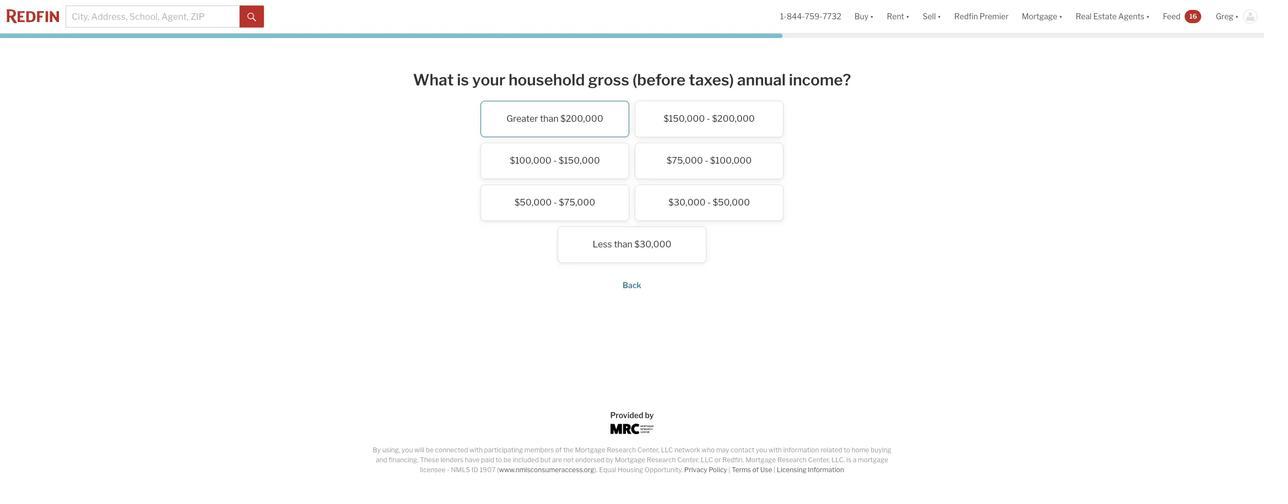 Task type: locate. For each thing, give the bounding box(es) containing it.
▾ right rent
[[906, 12, 910, 21]]

1 vertical spatial than
[[614, 239, 633, 249]]

0 horizontal spatial by
[[606, 456, 614, 464]]

llc.
[[832, 456, 845, 464]]

$30,000
[[669, 197, 706, 208], [635, 239, 672, 249]]

home
[[852, 446, 869, 454]]

2 with from the left
[[769, 446, 782, 454]]

$50,000 down $100,000 - $150,000
[[515, 197, 552, 208]]

$100,000 - $150,000
[[510, 155, 600, 166]]

1 ▾ from the left
[[870, 12, 874, 21]]

$100,000 up $30,000 - $50,000
[[710, 155, 752, 166]]

buy ▾ button
[[848, 0, 881, 33]]

greater
[[507, 113, 538, 124]]

licensee
[[420, 466, 446, 474]]

0 vertical spatial be
[[426, 446, 434, 454]]

1 horizontal spatial $100,000
[[710, 155, 752, 166]]

2 horizontal spatial center,
[[808, 456, 830, 464]]

of inside the by using, you will be connected with participating members of the mortgage research center, llc network who may contact you with information related to home buying and financing. these lenders have paid to be included but are not endorsed by mortgage research center, llc or redfin. mortgage research center, llc. is a mortgage licensee - nmls id 1907 (
[[556, 446, 562, 454]]

▾ for greg ▾
[[1235, 12, 1239, 21]]

6 ▾ from the left
[[1235, 12, 1239, 21]]

not
[[564, 456, 574, 464]]

mortgage inside mortgage ▾ dropdown button
[[1022, 12, 1058, 21]]

1 horizontal spatial you
[[756, 446, 767, 454]]

is
[[457, 71, 469, 89], [847, 456, 852, 464]]

of for members
[[556, 446, 562, 454]]

of
[[556, 446, 562, 454], [753, 466, 759, 474]]

1 horizontal spatial of
[[753, 466, 759, 474]]

1 horizontal spatial |
[[774, 466, 776, 474]]

$150,000 down greater than $200,000
[[559, 155, 600, 166]]

City, Address, School, Agent, ZIP search field
[[66, 6, 240, 28]]

0 horizontal spatial of
[[556, 446, 562, 454]]

0 vertical spatial is
[[457, 71, 469, 89]]

| down redfin.
[[729, 466, 730, 474]]

▾ for buy ▾
[[870, 12, 874, 21]]

center, up information
[[808, 456, 830, 464]]

$50,000 down $75,000 - $100,000 in the top right of the page
[[713, 197, 750, 208]]

participating
[[484, 446, 523, 454]]

than
[[540, 113, 559, 124], [614, 239, 633, 249]]

are
[[552, 456, 562, 464]]

- down "lenders"
[[447, 466, 450, 474]]

mortgage left real
[[1022, 12, 1058, 21]]

▾ left real
[[1059, 12, 1063, 21]]

a
[[853, 456, 857, 464]]

you
[[402, 446, 413, 454], [756, 446, 767, 454]]

to up (
[[496, 456, 502, 464]]

- down taxes)
[[707, 113, 710, 124]]

is left your
[[457, 71, 469, 89]]

submit search image
[[247, 13, 256, 21]]

llc up privacy policy link
[[701, 456, 713, 464]]

- down $100,000 - $150,000
[[554, 197, 557, 208]]

$50,000
[[515, 197, 552, 208], [713, 197, 750, 208]]

1 horizontal spatial $200,000
[[712, 113, 755, 124]]

greg
[[1216, 12, 1234, 21]]

0 vertical spatial of
[[556, 446, 562, 454]]

▾ right 'greg'
[[1235, 12, 1239, 21]]

llc
[[661, 446, 673, 454], [701, 456, 713, 464]]

$75,000 down $100,000 - $150,000
[[559, 197, 595, 208]]

1 horizontal spatial with
[[769, 446, 782, 454]]

5 ▾ from the left
[[1146, 12, 1150, 21]]

1 | from the left
[[729, 466, 730, 474]]

of left 'the' at the left bottom of page
[[556, 446, 562, 454]]

1 vertical spatial of
[[753, 466, 759, 474]]

be up these
[[426, 446, 434, 454]]

privacy
[[684, 466, 707, 474]]

of left use at the bottom
[[753, 466, 759, 474]]

0 horizontal spatial you
[[402, 446, 413, 454]]

1 horizontal spatial $150,000
[[664, 113, 705, 124]]

by
[[645, 411, 654, 420], [606, 456, 614, 464]]

mortgage ▾
[[1022, 12, 1063, 21]]

1 horizontal spatial to
[[844, 446, 850, 454]]

with
[[470, 446, 483, 454], [769, 446, 782, 454]]

0 horizontal spatial with
[[470, 446, 483, 454]]

| right use at the bottom
[[774, 466, 776, 474]]

$200,000 down the gross
[[561, 113, 603, 124]]

0 vertical spatial $75,000
[[667, 155, 703, 166]]

taxes)
[[689, 71, 734, 89]]

▾ right buy
[[870, 12, 874, 21]]

1 vertical spatial to
[[496, 456, 502, 464]]

sell ▾ button
[[916, 0, 948, 33]]

be down participating
[[504, 456, 511, 464]]

1 horizontal spatial be
[[504, 456, 511, 464]]

0 vertical spatial $150,000
[[664, 113, 705, 124]]

$200,000
[[561, 113, 603, 124], [712, 113, 755, 124]]

nmls
[[451, 466, 470, 474]]

than right greater on the top of page
[[540, 113, 559, 124]]

0 horizontal spatial $50,000
[[515, 197, 552, 208]]

to
[[844, 446, 850, 454], [496, 456, 502, 464]]

0 horizontal spatial |
[[729, 466, 730, 474]]

redfin premier
[[954, 12, 1009, 21]]

$75,000 up $30,000 - $50,000
[[667, 155, 703, 166]]

what
[[413, 71, 454, 89]]

rent
[[887, 12, 904, 21]]

- for $150,000
[[707, 113, 710, 124]]

$30,000 down $75,000 - $100,000 in the top right of the page
[[669, 197, 706, 208]]

endorsed
[[575, 456, 605, 464]]

▾ right agents
[[1146, 12, 1150, 21]]

these
[[420, 456, 439, 464]]

research up licensing on the bottom of the page
[[778, 456, 807, 464]]

1 vertical spatial is
[[847, 456, 852, 464]]

to up llc.
[[844, 446, 850, 454]]

(
[[497, 466, 499, 474]]

mortgage up 'endorsed'
[[575, 446, 606, 454]]

connected
[[435, 446, 468, 454]]

with up have
[[470, 446, 483, 454]]

licensing
[[777, 466, 807, 474]]

0 vertical spatial than
[[540, 113, 559, 124]]

0 horizontal spatial than
[[540, 113, 559, 124]]

4 ▾ from the left
[[1059, 12, 1063, 21]]

or
[[715, 456, 721, 464]]

members
[[525, 446, 554, 454]]

and
[[376, 456, 387, 464]]

you up financing.
[[402, 446, 413, 454]]

1 horizontal spatial $50,000
[[713, 197, 750, 208]]

1 vertical spatial $75,000
[[559, 197, 595, 208]]

with up use at the bottom
[[769, 446, 782, 454]]

844-
[[787, 12, 805, 21]]

0 horizontal spatial $100,000
[[510, 155, 552, 166]]

rent ▾ button
[[881, 0, 916, 33]]

you right "contact"
[[756, 446, 767, 454]]

2 | from the left
[[774, 466, 776, 474]]

$150,000 down (before
[[664, 113, 705, 124]]

1 horizontal spatial $75,000
[[667, 155, 703, 166]]

1 vertical spatial $30,000
[[635, 239, 672, 249]]

2 $100,000 from the left
[[710, 155, 752, 166]]

policy
[[709, 466, 727, 474]]

rent ▾ button
[[887, 0, 910, 33]]

than right less
[[614, 239, 633, 249]]

1 you from the left
[[402, 446, 413, 454]]

household
[[509, 71, 585, 89]]

1 horizontal spatial by
[[645, 411, 654, 420]]

mortgage up use at the bottom
[[746, 456, 776, 464]]

research up opportunity.
[[647, 456, 676, 464]]

1 $50,000 from the left
[[515, 197, 552, 208]]

|
[[729, 466, 730, 474], [774, 466, 776, 474]]

agents
[[1119, 12, 1145, 21]]

center, down the network on the bottom
[[677, 456, 700, 464]]

network
[[675, 446, 700, 454]]

1 horizontal spatial center,
[[677, 456, 700, 464]]

less
[[593, 239, 612, 249]]

▾ right the sell
[[938, 12, 941, 21]]

redfin
[[954, 12, 978, 21]]

1 horizontal spatial llc
[[701, 456, 713, 464]]

1 vertical spatial by
[[606, 456, 614, 464]]

2 $50,000 from the left
[[713, 197, 750, 208]]

3 ▾ from the left
[[938, 12, 941, 21]]

0 horizontal spatial $150,000
[[559, 155, 600, 166]]

be
[[426, 446, 434, 454], [504, 456, 511, 464]]

0 horizontal spatial llc
[[661, 446, 673, 454]]

$200,000 down taxes)
[[712, 113, 755, 124]]

is left a
[[847, 456, 852, 464]]

0 vertical spatial by
[[645, 411, 654, 420]]

llc up opportunity.
[[661, 446, 673, 454]]

lenders
[[441, 456, 464, 464]]

1 horizontal spatial than
[[614, 239, 633, 249]]

redfin premier button
[[948, 0, 1015, 33]]

0 horizontal spatial be
[[426, 446, 434, 454]]

by up equal
[[606, 456, 614, 464]]

2 ▾ from the left
[[906, 12, 910, 21]]

research
[[607, 446, 636, 454], [647, 456, 676, 464], [778, 456, 807, 464]]

- down $75,000 - $100,000 in the top right of the page
[[708, 197, 711, 208]]

research up housing
[[607, 446, 636, 454]]

$30,000 up back
[[635, 239, 672, 249]]

1 horizontal spatial is
[[847, 456, 852, 464]]

0 horizontal spatial $200,000
[[561, 113, 603, 124]]

have
[[465, 456, 480, 464]]

center,
[[638, 446, 660, 454], [677, 456, 700, 464], [808, 456, 830, 464]]

▾
[[870, 12, 874, 21], [906, 12, 910, 21], [938, 12, 941, 21], [1059, 12, 1063, 21], [1146, 12, 1150, 21], [1235, 12, 1239, 21]]

- up $30,000 - $50,000
[[705, 155, 708, 166]]

▾ for sell ▾
[[938, 12, 941, 21]]

1 vertical spatial $150,000
[[559, 155, 600, 166]]

center, up opportunity.
[[638, 446, 660, 454]]

provided
[[610, 411, 643, 420]]

- up $50,000 - $75,000
[[553, 155, 557, 166]]

- for $50,000
[[554, 197, 557, 208]]

by up mortgage research center image
[[645, 411, 654, 420]]

2 $200,000 from the left
[[712, 113, 755, 124]]

mortgage
[[1022, 12, 1058, 21], [575, 446, 606, 454], [615, 456, 645, 464], [746, 456, 776, 464]]

1 $200,000 from the left
[[561, 113, 603, 124]]

$100,000 down greater on the top of page
[[510, 155, 552, 166]]



Task type: describe. For each thing, give the bounding box(es) containing it.
1 with from the left
[[470, 446, 483, 454]]

0 horizontal spatial research
[[607, 446, 636, 454]]

back
[[623, 280, 641, 290]]

1 $100,000 from the left
[[510, 155, 552, 166]]

- for $100,000
[[553, 155, 557, 166]]

7732
[[823, 12, 842, 21]]

0 horizontal spatial is
[[457, 71, 469, 89]]

opportunity.
[[645, 466, 683, 474]]

terms of use link
[[732, 466, 772, 474]]

0 vertical spatial llc
[[661, 446, 673, 454]]

1-844-759-7732 link
[[780, 12, 842, 21]]

sell ▾
[[923, 12, 941, 21]]

1 horizontal spatial research
[[647, 456, 676, 464]]

information
[[808, 466, 844, 474]]

$150,000 - $200,000
[[664, 113, 755, 124]]

mortgage ▾ button
[[1015, 0, 1069, 33]]

buy ▾
[[855, 12, 874, 21]]

759-
[[805, 12, 823, 21]]

equal
[[599, 466, 616, 474]]

).
[[595, 466, 598, 474]]

but
[[540, 456, 551, 464]]

www.nmlsconsumeraccess.org link
[[499, 466, 595, 474]]

1 vertical spatial llc
[[701, 456, 713, 464]]

contact
[[731, 446, 755, 454]]

terms
[[732, 466, 751, 474]]

2 you from the left
[[756, 446, 767, 454]]

gross
[[588, 71, 629, 89]]

information
[[783, 446, 819, 454]]

buy ▾ button
[[855, 0, 874, 33]]

▾ for rent ▾
[[906, 12, 910, 21]]

www.nmlsconsumeraccess.org ). equal housing opportunity. privacy policy | terms of use | licensing information
[[499, 466, 844, 474]]

0 vertical spatial $30,000
[[669, 197, 706, 208]]

sell ▾ button
[[923, 0, 941, 33]]

premier
[[980, 12, 1009, 21]]

sell
[[923, 12, 936, 21]]

real estate agents ▾
[[1076, 12, 1150, 21]]

what is your household gross (before taxes) annual income?
[[413, 71, 851, 89]]

- for $75,000
[[705, 155, 708, 166]]

of for terms
[[753, 466, 759, 474]]

greg ▾
[[1216, 12, 1239, 21]]

(before
[[633, 71, 686, 89]]

than for $200,000
[[540, 113, 559, 124]]

by using, you will be connected with participating members of the mortgage research center, llc network who may contact you with information related to home buying and financing. these lenders have paid to be included but are not endorsed by mortgage research center, llc or redfin. mortgage research center, llc. is a mortgage licensee - nmls id 1907 (
[[373, 446, 892, 474]]

feed
[[1163, 12, 1181, 21]]

related
[[821, 446, 843, 454]]

real estate agents ▾ button
[[1069, 0, 1157, 33]]

$75,000 - $100,000
[[667, 155, 752, 166]]

16
[[1190, 12, 1197, 20]]

1 vertical spatial be
[[504, 456, 511, 464]]

included
[[513, 456, 539, 464]]

use
[[760, 466, 772, 474]]

than for $30,000
[[614, 239, 633, 249]]

0 horizontal spatial to
[[496, 456, 502, 464]]

$50,000 - $75,000
[[515, 197, 595, 208]]

less than $30,000
[[593, 239, 672, 249]]

$200,000 for $150,000 - $200,000
[[712, 113, 755, 124]]

buy
[[855, 12, 869, 21]]

privacy policy link
[[684, 466, 727, 474]]

licensing information link
[[777, 466, 844, 474]]

buying
[[871, 446, 892, 454]]

mortgage
[[858, 456, 888, 464]]

greater than $200,000
[[507, 113, 603, 124]]

is inside the by using, you will be connected with participating members of the mortgage research center, llc network who may contact you with information related to home buying and financing. these lenders have paid to be included but are not endorsed by mortgage research center, llc or redfin. mortgage research center, llc. is a mortgage licensee - nmls id 1907 (
[[847, 456, 852, 464]]

the
[[563, 446, 574, 454]]

mortgage up housing
[[615, 456, 645, 464]]

using,
[[382, 446, 400, 454]]

- inside the by using, you will be connected with participating members of the mortgage research center, llc network who may contact you with information related to home buying and financing. these lenders have paid to be included but are not endorsed by mortgage research center, llc or redfin. mortgage research center, llc. is a mortgage licensee - nmls id 1907 (
[[447, 466, 450, 474]]

mortgage ▾ button
[[1022, 0, 1063, 33]]

redfin.
[[723, 456, 744, 464]]

real estate agents ▾ link
[[1076, 0, 1150, 33]]

your
[[472, 71, 506, 89]]

rent ▾
[[887, 12, 910, 21]]

estate
[[1094, 12, 1117, 21]]

paid
[[481, 456, 494, 464]]

may
[[716, 446, 729, 454]]

▾ for mortgage ▾
[[1059, 12, 1063, 21]]

financing.
[[389, 456, 419, 464]]

what is your household gross (before taxes) annual income? option group
[[412, 101, 853, 268]]

will
[[414, 446, 425, 454]]

$200,000 for greater than $200,000
[[561, 113, 603, 124]]

mortgage research center image
[[611, 424, 654, 434]]

www.nmlsconsumeraccess.org
[[499, 466, 595, 474]]

0 horizontal spatial $75,000
[[559, 197, 595, 208]]

back button
[[623, 280, 641, 290]]

0 horizontal spatial center,
[[638, 446, 660, 454]]

1-844-759-7732
[[780, 12, 842, 21]]

provided by
[[610, 411, 654, 420]]

by
[[373, 446, 381, 454]]

$30,000 - $50,000
[[669, 197, 750, 208]]

2 horizontal spatial research
[[778, 456, 807, 464]]

id
[[472, 466, 478, 474]]

who
[[702, 446, 715, 454]]

0 vertical spatial to
[[844, 446, 850, 454]]

annual income?
[[737, 71, 851, 89]]

by inside the by using, you will be connected with participating members of the mortgage research center, llc network who may contact you with information related to home buying and financing. these lenders have paid to be included but are not endorsed by mortgage research center, llc or redfin. mortgage research center, llc. is a mortgage licensee - nmls id 1907 (
[[606, 456, 614, 464]]

- for $30,000
[[708, 197, 711, 208]]



Task type: vqa. For each thing, say whether or not it's contained in the screenshot.
typically
no



